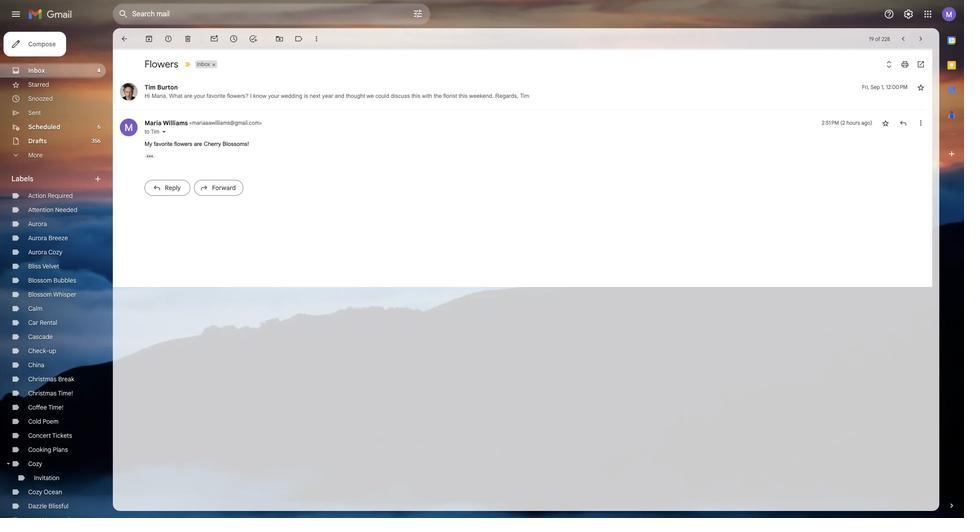 Task type: vqa. For each thing, say whether or not it's contained in the screenshot.
⚔️ IMAGE on the top of the page
no



Task type: describe. For each thing, give the bounding box(es) containing it.
concert tickets
[[28, 432, 72, 440]]

could
[[376, 93, 390, 99]]

cozy for 'cozy' link
[[28, 460, 42, 468]]

19 of 228
[[870, 36, 891, 42]]

2:51 pm (2 hours ago)
[[822, 120, 873, 126]]

aurora for aurora breeze
[[28, 234, 47, 242]]

(2
[[841, 120, 846, 126]]

flowers
[[174, 141, 193, 147]]

tickets
[[52, 432, 72, 440]]

6
[[98, 124, 101, 130]]

inbox button
[[195, 60, 211, 68]]

action
[[28, 192, 46, 200]]

0 vertical spatial favorite
[[207, 93, 226, 99]]

0 vertical spatial cozy
[[48, 248, 62, 256]]

florist
[[444, 93, 457, 99]]

more
[[28, 151, 43, 159]]

check-up
[[28, 347, 56, 355]]

aurora for aurora link
[[28, 220, 47, 228]]

bliss velvet link
[[28, 263, 59, 270]]

break
[[58, 375, 74, 383]]

356
[[92, 138, 101, 144]]

sent link
[[28, 109, 41, 117]]

calm link
[[28, 305, 42, 313]]

<
[[190, 120, 192, 126]]

snooze image
[[229, 34, 238, 43]]

invitation
[[34, 474, 60, 482]]

cold poem
[[28, 418, 59, 426]]

reply link
[[145, 180, 191, 196]]

blossom for blossom bubbles
[[28, 277, 52, 285]]

williams
[[163, 119, 188, 127]]

china link
[[28, 361, 44, 369]]

burton
[[157, 83, 178, 91]]

1 vertical spatial tim
[[520, 93, 530, 99]]

gmail image
[[28, 5, 76, 23]]

christmas time! link
[[28, 390, 73, 398]]

cold poem link
[[28, 418, 59, 426]]

dazzle blissful link
[[28, 503, 68, 510]]

Not starred checkbox
[[917, 83, 926, 92]]

next
[[310, 93, 321, 99]]

plans
[[53, 446, 68, 454]]

maria,
[[152, 93, 168, 99]]

are for cherry
[[194, 141, 202, 147]]

not starred image
[[882, 119, 891, 128]]

more image
[[312, 34, 321, 43]]

not starred image
[[917, 83, 926, 92]]

hi maria, what are your favorite flowers? i know your wedding is next year and thought we could discuss this with the florist this weekend. regards, tim
[[145, 93, 530, 99]]

0 horizontal spatial favorite
[[154, 141, 173, 147]]

check-up link
[[28, 347, 56, 355]]

christmas for christmas break
[[28, 375, 57, 383]]

reply
[[165, 184, 181, 192]]

with
[[422, 93, 433, 99]]

fri,
[[863, 84, 870, 90]]

older image
[[917, 34, 926, 43]]

cooking plans link
[[28, 446, 68, 454]]

cozy link
[[28, 460, 42, 468]]

bliss velvet
[[28, 263, 59, 270]]

aurora cozy
[[28, 248, 62, 256]]

aurora breeze link
[[28, 234, 68, 242]]

starred
[[28, 81, 49, 89]]

blissful
[[49, 503, 68, 510]]

starred link
[[28, 81, 49, 89]]

wedding
[[281, 93, 303, 99]]

delete image
[[184, 34, 192, 43]]

christmas time!
[[28, 390, 73, 398]]

christmas break
[[28, 375, 74, 383]]

1 your from the left
[[194, 93, 205, 99]]

search mail image
[[116, 6, 131, 22]]

cozy ocean
[[28, 488, 62, 496]]

1 this from the left
[[412, 93, 421, 99]]

and
[[335, 93, 345, 99]]

breeze
[[49, 234, 68, 242]]

blossoms!
[[223, 141, 249, 147]]

aurora for aurora cozy
[[28, 248, 47, 256]]

cascade
[[28, 333, 53, 341]]

aurora cozy link
[[28, 248, 62, 256]]

tim burton
[[145, 83, 178, 91]]

show details image
[[161, 129, 167, 135]]

labels navigation
[[0, 28, 113, 518]]

snoozed
[[28, 95, 53, 103]]

2 vertical spatial tim
[[151, 128, 160, 135]]

12:00 pm
[[887, 84, 908, 90]]

flowers
[[145, 58, 179, 70]]

attention needed
[[28, 206, 77, 214]]

drafts
[[28, 137, 47, 145]]

forward link
[[194, 180, 244, 196]]

whisper
[[53, 291, 76, 299]]

compose button
[[4, 32, 66, 56]]

move to image
[[275, 34, 284, 43]]

maria williams < mariaaawilliams@gmail.com >
[[145, 119, 262, 127]]

support image
[[885, 9, 895, 19]]

coffee
[[28, 404, 47, 412]]

advanced search options image
[[409, 5, 427, 23]]



Task type: locate. For each thing, give the bounding box(es) containing it.
2 vertical spatial cozy
[[28, 488, 42, 496]]

china
[[28, 361, 44, 369]]

i
[[250, 93, 252, 99]]

thought
[[346, 93, 365, 99]]

aurora link
[[28, 220, 47, 228]]

blossom for blossom whisper
[[28, 291, 52, 299]]

1 horizontal spatial favorite
[[207, 93, 226, 99]]

inbox right flowers
[[197, 61, 210, 68]]

time!
[[58, 390, 73, 398], [48, 404, 63, 412]]

tim up hi
[[145, 83, 156, 91]]

cherry
[[204, 141, 221, 147]]

maria
[[145, 119, 162, 127]]

to tim
[[145, 128, 160, 135]]

tim right regards,
[[520, 93, 530, 99]]

attention
[[28, 206, 54, 214]]

time! for christmas time!
[[58, 390, 73, 398]]

tab list
[[940, 28, 965, 487]]

show trimmed content image
[[145, 154, 155, 159]]

2 this from the left
[[459, 93, 468, 99]]

sent
[[28, 109, 41, 117]]

1 horizontal spatial inbox
[[197, 61, 210, 68]]

are left cherry
[[194, 141, 202, 147]]

cozy ocean link
[[28, 488, 62, 496]]

inbox up "starred" link
[[28, 67, 45, 75]]

my favorite flowers are cherry blossoms!
[[145, 141, 249, 147]]

compose
[[28, 40, 56, 48]]

calm
[[28, 305, 42, 313]]

2 vertical spatial aurora
[[28, 248, 47, 256]]

christmas break link
[[28, 375, 74, 383]]

settings image
[[904, 9, 915, 19]]

aurora breeze
[[28, 234, 68, 242]]

2 christmas from the top
[[28, 390, 57, 398]]

1 vertical spatial blossom
[[28, 291, 52, 299]]

blossom up calm link
[[28, 291, 52, 299]]

back to inbox image
[[120, 34, 129, 43]]

19
[[870, 36, 875, 42]]

your right know
[[268, 93, 280, 99]]

tim
[[145, 83, 156, 91], [520, 93, 530, 99], [151, 128, 160, 135]]

cooking plans
[[28, 446, 68, 454]]

christmas up "coffee time!" in the bottom left of the page
[[28, 390, 57, 398]]

aurora up bliss
[[28, 248, 47, 256]]

labels
[[11, 175, 33, 184]]

cozy
[[48, 248, 62, 256], [28, 460, 42, 468], [28, 488, 42, 496]]

newer image
[[900, 34, 908, 43]]

2 aurora from the top
[[28, 234, 47, 242]]

action required link
[[28, 192, 73, 200]]

tim right to
[[151, 128, 160, 135]]

cold
[[28, 418, 41, 426]]

0 vertical spatial are
[[184, 93, 193, 99]]

up
[[49, 347, 56, 355]]

Search mail text field
[[132, 10, 388, 19]]

1 horizontal spatial your
[[268, 93, 280, 99]]

blossom whisper link
[[28, 291, 76, 299]]

action required
[[28, 192, 73, 200]]

this right florist
[[459, 93, 468, 99]]

hi
[[145, 93, 150, 99]]

1 horizontal spatial are
[[194, 141, 202, 147]]

drafts link
[[28, 137, 47, 145]]

1 vertical spatial time!
[[48, 404, 63, 412]]

cooking
[[28, 446, 51, 454]]

mariaaawilliams@gmail.com
[[192, 120, 260, 126]]

list
[[113, 74, 926, 204]]

christmas
[[28, 375, 57, 383], [28, 390, 57, 398]]

scheduled link
[[28, 123, 60, 131]]

favorite
[[207, 93, 226, 99], [154, 141, 173, 147]]

ago)
[[862, 120, 873, 126]]

1 vertical spatial are
[[194, 141, 202, 147]]

aurora down aurora link
[[28, 234, 47, 242]]

1 blossom from the top
[[28, 277, 52, 285]]

cozy up dazzle
[[28, 488, 42, 496]]

2 your from the left
[[268, 93, 280, 99]]

coffee time!
[[28, 404, 63, 412]]

0 vertical spatial blossom
[[28, 277, 52, 285]]

archive image
[[145, 34, 154, 43]]

christmas down china at the left of page
[[28, 375, 57, 383]]

concert
[[28, 432, 51, 440]]

time! for coffee time!
[[48, 404, 63, 412]]

rental
[[40, 319, 57, 327]]

aurora down attention at the top left of the page
[[28, 220, 47, 228]]

maria williams cell
[[145, 119, 262, 127]]

required
[[48, 192, 73, 200]]

is
[[304, 93, 308, 99]]

list containing tim burton
[[113, 74, 926, 204]]

poem
[[43, 418, 59, 426]]

2:51 pm (2 hours ago) cell
[[822, 119, 873, 128]]

are
[[184, 93, 193, 99], [194, 141, 202, 147]]

dazzle
[[28, 503, 47, 510]]

inbox inside labels navigation
[[28, 67, 45, 75]]

check-
[[28, 347, 49, 355]]

discuss
[[391, 93, 410, 99]]

my
[[145, 141, 152, 147]]

2:51 pm
[[822, 120, 840, 126]]

0 vertical spatial aurora
[[28, 220, 47, 228]]

1 vertical spatial cozy
[[28, 460, 42, 468]]

car rental link
[[28, 319, 57, 327]]

your
[[194, 93, 205, 99], [268, 93, 280, 99]]

dazzle blissful
[[28, 503, 68, 510]]

0 vertical spatial time!
[[58, 390, 73, 398]]

snoozed link
[[28, 95, 53, 103]]

main menu image
[[11, 9, 21, 19]]

cozy down breeze on the left of page
[[48, 248, 62, 256]]

0 vertical spatial christmas
[[28, 375, 57, 383]]

favorite left flowers? in the left top of the page
[[207, 93, 226, 99]]

we
[[367, 93, 374, 99]]

inbox link
[[28, 67, 45, 75]]

weekend.
[[470, 93, 494, 99]]

needed
[[55, 206, 77, 214]]

attention needed link
[[28, 206, 77, 214]]

cozy for cozy ocean
[[28, 488, 42, 496]]

flowers?
[[227, 93, 249, 99]]

add to tasks image
[[249, 34, 258, 43]]

1 vertical spatial favorite
[[154, 141, 173, 147]]

1 aurora from the top
[[28, 220, 47, 228]]

1 horizontal spatial this
[[459, 93, 468, 99]]

inbox inside inbox button
[[197, 61, 210, 68]]

report spam image
[[164, 34, 173, 43]]

of
[[876, 36, 881, 42]]

blossom down "bliss velvet"
[[28, 277, 52, 285]]

fri, sep 1, 12:00 pm
[[863, 84, 908, 90]]

cascade link
[[28, 333, 53, 341]]

this
[[412, 93, 421, 99], [459, 93, 468, 99]]

bliss
[[28, 263, 41, 270]]

2 blossom from the top
[[28, 291, 52, 299]]

car rental
[[28, 319, 57, 327]]

0 vertical spatial tim
[[145, 83, 156, 91]]

1,
[[882, 84, 885, 90]]

year
[[322, 93, 333, 99]]

invitation link
[[34, 474, 60, 482]]

labels image
[[295, 34, 304, 43]]

1 vertical spatial christmas
[[28, 390, 57, 398]]

None search field
[[113, 4, 431, 25]]

aurora
[[28, 220, 47, 228], [28, 234, 47, 242], [28, 248, 47, 256]]

fri, sep 1, 12:00 pm cell
[[863, 83, 908, 92]]

time! down break
[[58, 390, 73, 398]]

0 horizontal spatial this
[[412, 93, 421, 99]]

Not starred checkbox
[[882, 119, 891, 128]]

know
[[253, 93, 267, 99]]

velvet
[[42, 263, 59, 270]]

labels heading
[[11, 175, 94, 184]]

0 horizontal spatial your
[[194, 93, 205, 99]]

1 christmas from the top
[[28, 375, 57, 383]]

cozy down cooking
[[28, 460, 42, 468]]

time! down christmas time!
[[48, 404, 63, 412]]

favorite down show details image
[[154, 141, 173, 147]]

this left with
[[412, 93, 421, 99]]

3 aurora from the top
[[28, 248, 47, 256]]

>
[[260, 120, 262, 126]]

inbox for inbox link
[[28, 67, 45, 75]]

inbox for inbox button
[[197, 61, 210, 68]]

are right what
[[184, 93, 193, 99]]

are for your
[[184, 93, 193, 99]]

to
[[145, 128, 150, 135]]

1 vertical spatial aurora
[[28, 234, 47, 242]]

sep
[[871, 84, 881, 90]]

blossom bubbles link
[[28, 277, 76, 285]]

the
[[434, 93, 442, 99]]

christmas for christmas time!
[[28, 390, 57, 398]]

your right what
[[194, 93, 205, 99]]

0 horizontal spatial are
[[184, 93, 193, 99]]

0 horizontal spatial inbox
[[28, 67, 45, 75]]



